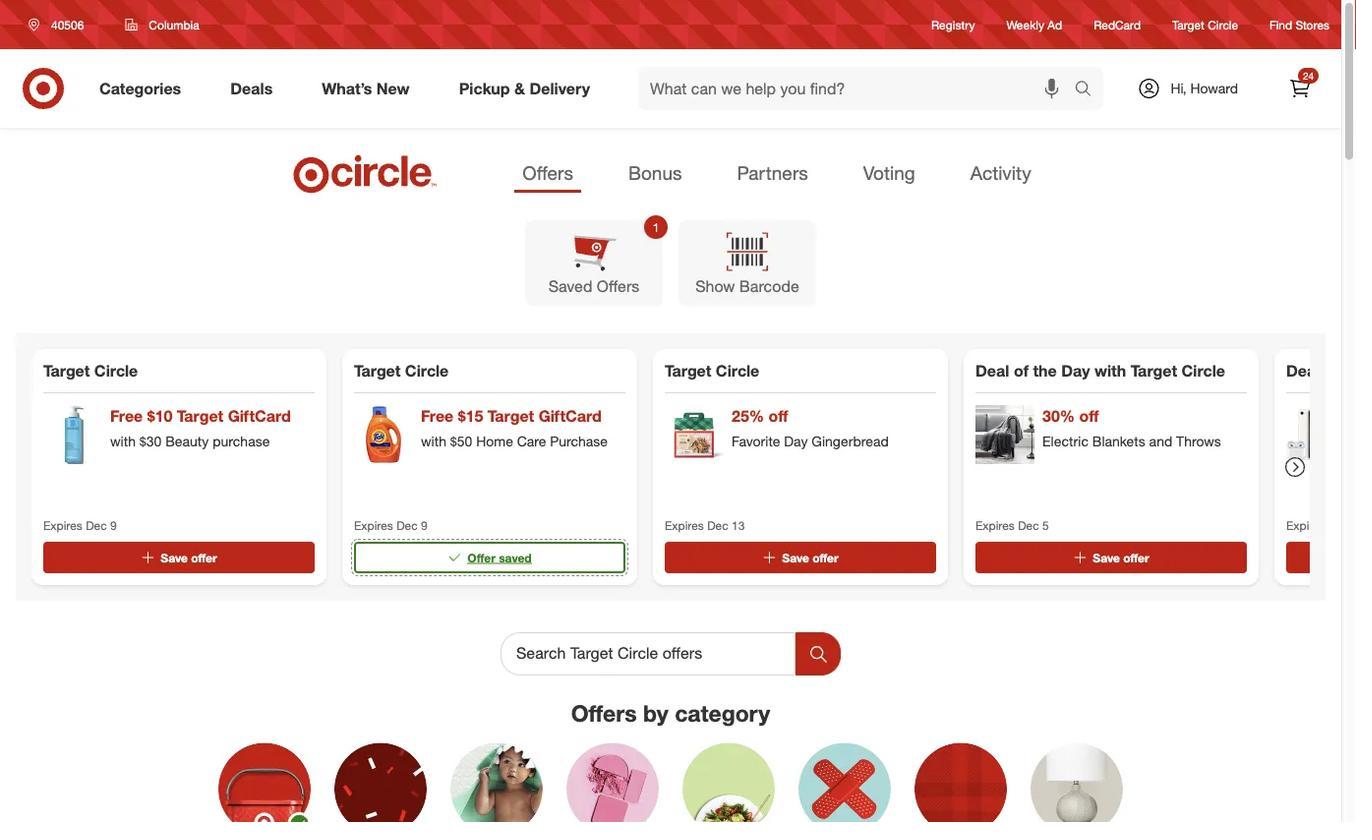 Task type: vqa. For each thing, say whether or not it's contained in the screenshot.


Task type: describe. For each thing, give the bounding box(es) containing it.
home
[[476, 433, 513, 450]]

care
[[517, 433, 546, 450]]

circle for free $10 target giftcard
[[94, 361, 138, 380]]

expires for free $10 target giftcard
[[43, 518, 82, 533]]

5 expires from the left
[[1286, 518, 1326, 533]]

offer for day
[[813, 550, 839, 565]]

hi, howard
[[1171, 80, 1238, 97]]

by
[[643, 699, 669, 727]]

columbia
[[149, 17, 199, 32]]

with for target
[[1095, 361, 1126, 380]]

what's new link
[[305, 67, 434, 110]]

bonus
[[628, 161, 682, 184]]

search
[[1066, 81, 1113, 100]]

find stores
[[1270, 17, 1330, 32]]

40506 button
[[16, 7, 105, 42]]

find
[[1270, 17, 1292, 32]]

$30
[[139, 433, 162, 450]]

5 for th
[[1353, 518, 1356, 533]]

redcard
[[1094, 17, 1141, 32]]

th
[[1344, 361, 1356, 380]]

$15
[[458, 407, 483, 426]]

30%
[[1042, 407, 1075, 426]]

target up 25% off favorite day gingerbread image
[[665, 361, 711, 380]]

9 for free $10 target giftcard
[[110, 518, 117, 533]]

purchase
[[550, 433, 608, 450]]

$10
[[147, 407, 172, 426]]

target circle for free $10 target giftcard
[[43, 361, 138, 380]]

voting
[[863, 161, 915, 184]]

beauty
[[165, 433, 209, 450]]

expires for free $15 target giftcard
[[354, 518, 393, 533]]

30% off electric blankets and throws image
[[976, 405, 1035, 464]]

offer saved button
[[354, 542, 625, 573]]

search button
[[1066, 67, 1113, 114]]

dec for 25% off
[[707, 518, 729, 533]]

offers for offers
[[522, 161, 573, 184]]

25% off favorite day gingerbread
[[732, 407, 889, 450]]

ad
[[1048, 17, 1062, 32]]

target up free $10 target giftcard  with $30 beauty purchase image in the left of the page
[[43, 361, 90, 380]]

weekly
[[1007, 17, 1044, 32]]

deals
[[230, 79, 273, 98]]

delivery
[[530, 79, 590, 98]]

day for gingerbread
[[784, 433, 808, 450]]

offer
[[467, 550, 495, 565]]

of for the
[[1014, 361, 1029, 380]]

registry link
[[931, 16, 975, 33]]

partners
[[737, 161, 808, 184]]

save for electric
[[1093, 550, 1120, 565]]

target circle for 25% off
[[665, 361, 760, 380]]

partners link
[[729, 155, 816, 193]]

24 link
[[1279, 67, 1322, 110]]

target inside free $15 target giftcard with $50 home care purchase
[[488, 407, 534, 426]]

circle for free $15 target giftcard
[[405, 361, 449, 380]]

voting link
[[855, 155, 923, 193]]

&
[[514, 79, 525, 98]]

25%
[[732, 407, 764, 426]]

saved
[[548, 277, 592, 296]]

new
[[377, 79, 410, 98]]

activity
[[970, 161, 1031, 184]]

pickup & delivery link
[[442, 67, 615, 110]]

registry
[[931, 17, 975, 32]]

expires for 25% off
[[665, 518, 704, 533]]

what's new
[[322, 79, 410, 98]]

with for $30
[[110, 433, 136, 450]]

25% off favorite day gingerbread image
[[665, 405, 724, 464]]

deals link
[[214, 67, 297, 110]]

categories link
[[83, 67, 206, 110]]

offers by category
[[571, 699, 770, 727]]

pickup
[[459, 79, 510, 98]]

13
[[732, 518, 745, 533]]

deal for deal of th
[[1286, 361, 1320, 380]]

dec for 30% off
[[1018, 518, 1039, 533]]

save offer button for favorite
[[665, 542, 936, 573]]

throws
[[1176, 433, 1221, 450]]

free $15 target giftcard with $50 home care purchase
[[421, 407, 608, 450]]

expires dec 5 for th
[[1286, 518, 1356, 533]]

target circle link
[[1172, 16, 1238, 33]]

free $10 target giftcard with $30 beauty purchase
[[110, 407, 291, 450]]

expires dec 9 for free $15 target giftcard
[[354, 518, 428, 533]]

stores
[[1296, 17, 1330, 32]]

show
[[695, 277, 735, 296]]

offers for offers by category
[[571, 699, 637, 727]]

save offer for target
[[161, 550, 217, 565]]

circle up throws
[[1182, 361, 1225, 380]]

saved
[[499, 550, 532, 565]]

target circle logo image
[[290, 153, 440, 195]]

save for favorite
[[782, 550, 809, 565]]

dec for free $15 target giftcard
[[396, 518, 418, 533]]

save offer for favorite
[[782, 550, 839, 565]]

30% off electric blankets and throws
[[1042, 407, 1221, 450]]

activity link
[[962, 155, 1039, 193]]

circle left find
[[1208, 17, 1238, 32]]

9 for free $15 target giftcard
[[421, 518, 428, 533]]



Task type: locate. For each thing, give the bounding box(es) containing it.
with inside free $15 target giftcard with $50 home care purchase
[[421, 433, 446, 450]]

target circle up 25% at right
[[665, 361, 760, 380]]

expires dec 5 for the
[[976, 518, 1049, 533]]

free left $10 on the left of the page
[[110, 407, 143, 426]]

1 horizontal spatial with
[[421, 433, 446, 450]]

target circle up free $15 target giftcard  with $50 home care purchase image
[[354, 361, 449, 380]]

20% off target certified refurbished apple product image
[[1286, 405, 1345, 464]]

circle for 25% off
[[716, 361, 760, 380]]

save offer button for electric
[[976, 542, 1247, 573]]

2 expires dec 5 from the left
[[1286, 518, 1356, 533]]

save offer
[[161, 550, 217, 565], [782, 550, 839, 565], [1093, 550, 1149, 565]]

1 horizontal spatial of
[[1325, 361, 1339, 380]]

free $10 target giftcard  with $30 beauty purchase image
[[43, 405, 102, 464]]

categories
[[99, 79, 181, 98]]

0 horizontal spatial with
[[110, 433, 136, 450]]

1 expires from the left
[[43, 518, 82, 533]]

1 horizontal spatial off
[[1079, 407, 1099, 426]]

expires down free $10 target giftcard  with $30 beauty purchase image in the left of the page
[[43, 518, 82, 533]]

expires for 30% off
[[976, 518, 1015, 533]]

2 expires dec 9 from the left
[[354, 518, 428, 533]]

2 giftcard from the left
[[539, 407, 602, 426]]

day right the
[[1061, 361, 1090, 380]]

free for free $15 target giftcard
[[421, 407, 454, 426]]

find stores link
[[1270, 16, 1330, 33]]

0 horizontal spatial of
[[1014, 361, 1029, 380]]

0 horizontal spatial day
[[784, 433, 808, 450]]

expires dec 13
[[665, 518, 745, 533]]

offers down delivery on the top
[[522, 161, 573, 184]]

1 horizontal spatial free
[[421, 407, 454, 426]]

save for target
[[161, 550, 188, 565]]

1 vertical spatial offers
[[597, 277, 640, 296]]

giftcard
[[228, 407, 291, 426], [539, 407, 602, 426]]

bonus link
[[620, 155, 690, 193]]

target up "home"
[[488, 407, 534, 426]]

1 5 from the left
[[1043, 518, 1049, 533]]

1 9 from the left
[[110, 518, 117, 533]]

target circle up hi, howard
[[1172, 17, 1238, 32]]

0 horizontal spatial giftcard
[[228, 407, 291, 426]]

show barcode button
[[679, 220, 816, 306]]

day right favorite
[[784, 433, 808, 450]]

1 free from the left
[[110, 407, 143, 426]]

2 horizontal spatial offer
[[1123, 550, 1149, 565]]

target up 30% off electric blankets and throws
[[1131, 361, 1177, 380]]

2 deal from the left
[[1286, 361, 1320, 380]]

1 horizontal spatial giftcard
[[539, 407, 602, 426]]

1 save offer from the left
[[161, 550, 217, 565]]

0 horizontal spatial offer
[[191, 550, 217, 565]]

free for free $10 target giftcard
[[110, 407, 143, 426]]

weekly ad
[[1007, 17, 1062, 32]]

free inside free $10 target giftcard with $30 beauty purchase
[[110, 407, 143, 426]]

expires down '30% off electric blankets and throws' image
[[976, 518, 1015, 533]]

dec left 13
[[707, 518, 729, 533]]

2 save offer button from the left
[[665, 542, 936, 573]]

barcode
[[739, 277, 799, 296]]

off inside 30% off electric blankets and throws
[[1079, 407, 1099, 426]]

0 horizontal spatial expires dec 5
[[976, 518, 1049, 533]]

3 save offer from the left
[[1093, 550, 1149, 565]]

gingerbread
[[812, 433, 889, 450]]

target up free $15 target giftcard  with $50 home care purchase image
[[354, 361, 401, 380]]

target circle
[[1172, 17, 1238, 32], [43, 361, 138, 380], [354, 361, 449, 380], [665, 361, 760, 380]]

2 horizontal spatial save
[[1093, 550, 1120, 565]]

0 vertical spatial offers
[[522, 161, 573, 184]]

offer
[[191, 550, 217, 565], [813, 550, 839, 565], [1123, 550, 1149, 565]]

1 offer from the left
[[191, 550, 217, 565]]

the
[[1033, 361, 1057, 380]]

offer for blankets
[[1123, 550, 1149, 565]]

expires dec 9 for free $10 target giftcard
[[43, 518, 117, 533]]

what's
[[322, 79, 372, 98]]

2 horizontal spatial save offer
[[1093, 550, 1149, 565]]

dec down 20% off target certified refurbished apple product image
[[1329, 518, 1350, 533]]

category
[[675, 699, 770, 727]]

with left $30
[[110, 433, 136, 450]]

0 vertical spatial day
[[1061, 361, 1090, 380]]

target circle up free $10 target giftcard  with $30 beauty purchase image in the left of the page
[[43, 361, 138, 380]]

target up beauty
[[177, 407, 223, 426]]

giftcard inside free $10 target giftcard with $30 beauty purchase
[[228, 407, 291, 426]]

save offer button
[[43, 542, 315, 573], [665, 542, 936, 573], [976, 542, 1247, 573]]

giftcard inside free $15 target giftcard with $50 home care purchase
[[539, 407, 602, 426]]

save offer button for target
[[43, 542, 315, 573]]

expires dec 9
[[43, 518, 117, 533], [354, 518, 428, 533]]

0 horizontal spatial save offer button
[[43, 542, 315, 573]]

and
[[1149, 433, 1173, 450]]

offer saved
[[467, 550, 532, 565]]

1 horizontal spatial 9
[[421, 518, 428, 533]]

1 horizontal spatial save offer
[[782, 550, 839, 565]]

1 horizontal spatial 5
[[1353, 518, 1356, 533]]

offer for giftcard
[[191, 550, 217, 565]]

expires down 20% off target certified refurbished apple product image
[[1286, 518, 1326, 533]]

with for $50
[[421, 433, 446, 450]]

of for th
[[1325, 361, 1339, 380]]

with inside free $10 target giftcard with $30 beauty purchase
[[110, 433, 136, 450]]

with
[[1095, 361, 1126, 380], [110, 433, 136, 450], [421, 433, 446, 450]]

2 save from the left
[[782, 550, 809, 565]]

None text field
[[501, 632, 796, 676]]

deal of the day with target circle
[[976, 361, 1225, 380]]

pickup & delivery
[[459, 79, 590, 98]]

show barcode
[[695, 277, 799, 296]]

offers right saved
[[597, 277, 640, 296]]

giftcard for free $15 target giftcard
[[539, 407, 602, 426]]

1 off from the left
[[769, 407, 788, 426]]

1
[[653, 220, 659, 235]]

off for 30% off
[[1079, 407, 1099, 426]]

circle up free $10 target giftcard  with $30 beauty purchase image in the left of the page
[[94, 361, 138, 380]]

2 dec from the left
[[396, 518, 418, 533]]

1 dec from the left
[[86, 518, 107, 533]]

of left the
[[1014, 361, 1029, 380]]

free
[[110, 407, 143, 426], [421, 407, 454, 426]]

deal of th
[[1286, 361, 1356, 380]]

3 dec from the left
[[707, 518, 729, 533]]

0 horizontal spatial save
[[161, 550, 188, 565]]

dec down free $10 target giftcard  with $30 beauty purchase image in the left of the page
[[86, 518, 107, 533]]

expires dec 9 down free $15 target giftcard  with $50 home care purchase image
[[354, 518, 428, 533]]

5 dec from the left
[[1329, 518, 1350, 533]]

3 expires from the left
[[665, 518, 704, 533]]

2 offer from the left
[[813, 550, 839, 565]]

2 free from the left
[[421, 407, 454, 426]]

purchase
[[213, 433, 270, 450]]

1 expires dec 5 from the left
[[976, 518, 1049, 533]]

circle
[[1208, 17, 1238, 32], [94, 361, 138, 380], [405, 361, 449, 380], [716, 361, 760, 380], [1182, 361, 1225, 380]]

save
[[161, 550, 188, 565], [782, 550, 809, 565], [1093, 550, 1120, 565]]

dec for free $10 target giftcard
[[86, 518, 107, 533]]

day inside 25% off favorite day gingerbread
[[784, 433, 808, 450]]

expires
[[43, 518, 82, 533], [354, 518, 393, 533], [665, 518, 704, 533], [976, 518, 1015, 533], [1286, 518, 1326, 533]]

dec down '30% off electric blankets and throws' image
[[1018, 518, 1039, 533]]

giftcard for free $10 target giftcard
[[228, 407, 291, 426]]

off right 25% at right
[[769, 407, 788, 426]]

1 giftcard from the left
[[228, 407, 291, 426]]

2 vertical spatial offers
[[571, 699, 637, 727]]

deal left th
[[1286, 361, 1320, 380]]

howard
[[1191, 80, 1238, 97]]

offers link
[[515, 155, 581, 193]]

expires dec 9 down free $10 target giftcard  with $30 beauty purchase image in the left of the page
[[43, 518, 117, 533]]

1 save from the left
[[161, 550, 188, 565]]

1 horizontal spatial day
[[1061, 361, 1090, 380]]

offers
[[522, 161, 573, 184], [597, 277, 640, 296], [571, 699, 637, 727]]

1 deal from the left
[[976, 361, 1009, 380]]

target inside free $10 target giftcard with $30 beauty purchase
[[177, 407, 223, 426]]

circle up free $15 target giftcard  with $50 home care purchase image
[[405, 361, 449, 380]]

1 save offer button from the left
[[43, 542, 315, 573]]

off inside 25% off favorite day gingerbread
[[769, 407, 788, 426]]

offers left by
[[571, 699, 637, 727]]

hi,
[[1171, 80, 1187, 97]]

day
[[1061, 361, 1090, 380], [784, 433, 808, 450]]

9
[[110, 518, 117, 533], [421, 518, 428, 533]]

3 save offer button from the left
[[976, 542, 1247, 573]]

off right "30%"
[[1079, 407, 1099, 426]]

off
[[769, 407, 788, 426], [1079, 407, 1099, 426]]

2 5 from the left
[[1353, 518, 1356, 533]]

expires left 13
[[665, 518, 704, 533]]

1 of from the left
[[1014, 361, 1029, 380]]

4 dec from the left
[[1018, 518, 1039, 533]]

$50
[[450, 433, 472, 450]]

0 horizontal spatial 9
[[110, 518, 117, 533]]

What can we help you find? suggestions appear below search field
[[638, 67, 1079, 110]]

1 vertical spatial day
[[784, 433, 808, 450]]

target
[[1172, 17, 1205, 32], [43, 361, 90, 380], [354, 361, 401, 380], [665, 361, 711, 380], [1131, 361, 1177, 380], [177, 407, 223, 426], [488, 407, 534, 426]]

1 horizontal spatial expires dec 9
[[354, 518, 428, 533]]

3 save from the left
[[1093, 550, 1120, 565]]

redcard link
[[1094, 16, 1141, 33]]

electric
[[1042, 433, 1089, 450]]

with up 30% off electric blankets and throws
[[1095, 361, 1126, 380]]

of
[[1014, 361, 1029, 380], [1325, 361, 1339, 380]]

expires down free $15 target giftcard  with $50 home care purchase image
[[354, 518, 393, 533]]

blankets
[[1092, 433, 1145, 450]]

2 expires from the left
[[354, 518, 393, 533]]

2 9 from the left
[[421, 518, 428, 533]]

deal left the
[[976, 361, 1009, 380]]

0 horizontal spatial expires dec 9
[[43, 518, 117, 533]]

expires dec 5 down '30% off electric blankets and throws' image
[[976, 518, 1049, 533]]

2 horizontal spatial save offer button
[[976, 542, 1247, 573]]

40506
[[51, 17, 84, 32]]

with left $50
[[421, 433, 446, 450]]

target circle for free $15 target giftcard
[[354, 361, 449, 380]]

1 horizontal spatial deal
[[1286, 361, 1320, 380]]

1 horizontal spatial save
[[782, 550, 809, 565]]

24
[[1303, 69, 1314, 82]]

1 expires dec 9 from the left
[[43, 518, 117, 533]]

target up hi,
[[1172, 17, 1205, 32]]

columbia button
[[112, 7, 212, 42]]

day for with
[[1061, 361, 1090, 380]]

free inside free $15 target giftcard with $50 home care purchase
[[421, 407, 454, 426]]

0 horizontal spatial off
[[769, 407, 788, 426]]

circle up 25% at right
[[716, 361, 760, 380]]

of left th
[[1325, 361, 1339, 380]]

off for 25% off
[[769, 407, 788, 426]]

expires dec 5 down 20% off target certified refurbished apple product image
[[1286, 518, 1356, 533]]

save offer for electric
[[1093, 550, 1149, 565]]

dec up offer saved button
[[396, 518, 418, 533]]

1 horizontal spatial offer
[[813, 550, 839, 565]]

deal
[[976, 361, 1009, 380], [1286, 361, 1320, 380]]

saved offers
[[548, 277, 640, 296]]

0 horizontal spatial 5
[[1043, 518, 1049, 533]]

2 of from the left
[[1325, 361, 1339, 380]]

expires dec 5
[[976, 518, 1049, 533], [1286, 518, 1356, 533]]

dec
[[86, 518, 107, 533], [396, 518, 418, 533], [707, 518, 729, 533], [1018, 518, 1039, 533], [1329, 518, 1350, 533]]

2 off from the left
[[1079, 407, 1099, 426]]

0 horizontal spatial free
[[110, 407, 143, 426]]

favorite
[[732, 433, 780, 450]]

5
[[1043, 518, 1049, 533], [1353, 518, 1356, 533]]

weekly ad link
[[1007, 16, 1062, 33]]

1 horizontal spatial save offer button
[[665, 542, 936, 573]]

free left the $15
[[421, 407, 454, 426]]

4 expires from the left
[[976, 518, 1015, 533]]

0 horizontal spatial save offer
[[161, 550, 217, 565]]

2 save offer from the left
[[782, 550, 839, 565]]

0 horizontal spatial deal
[[976, 361, 1009, 380]]

2 horizontal spatial with
[[1095, 361, 1126, 380]]

3 offer from the left
[[1123, 550, 1149, 565]]

free $15 target giftcard  with $50 home care purchase image
[[354, 405, 413, 464]]

deal for deal of the day with target circle
[[976, 361, 1009, 380]]

1 horizontal spatial expires dec 5
[[1286, 518, 1356, 533]]

5 for the
[[1043, 518, 1049, 533]]



